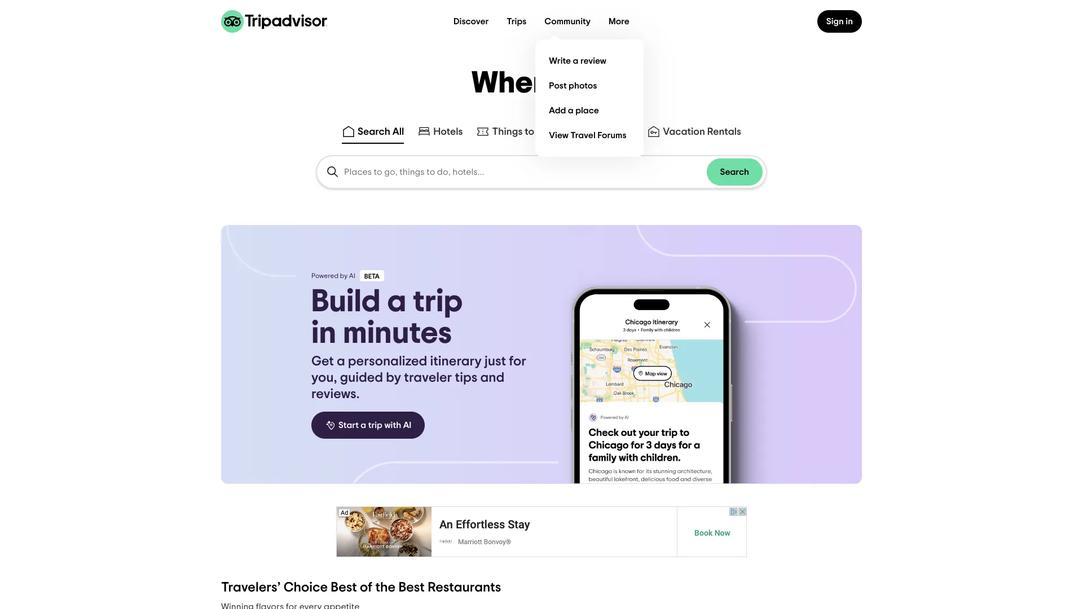 Task type: locate. For each thing, give the bounding box(es) containing it.
start
[[339, 421, 359, 430]]

0 vertical spatial search
[[358, 127, 391, 137]]

0 horizontal spatial in
[[312, 318, 337, 349]]

best
[[331, 581, 357, 595], [399, 581, 425, 595]]

search all
[[358, 127, 404, 137]]

forums
[[598, 131, 627, 140]]

0 horizontal spatial trip
[[368, 421, 383, 430]]

where to?
[[472, 68, 612, 99]]

search for search
[[721, 168, 750, 177]]

sign
[[827, 17, 844, 26]]

trip inside button
[[368, 421, 383, 430]]

0 vertical spatial in
[[846, 17, 854, 26]]

by down personalized
[[386, 371, 401, 385]]

1 horizontal spatial trip
[[413, 286, 463, 318]]

a for start
[[361, 421, 367, 430]]

restaurants button
[[561, 123, 636, 144]]

0 horizontal spatial by
[[340, 273, 348, 279]]

in right sign at the top right
[[846, 17, 854, 26]]

in
[[846, 17, 854, 26], [312, 318, 337, 349]]

do
[[537, 127, 550, 137]]

guided
[[340, 371, 383, 385]]

view
[[549, 131, 569, 140]]

search all button
[[340, 123, 407, 144]]

a for build
[[387, 286, 407, 318]]

all
[[393, 127, 404, 137]]

more
[[609, 17, 630, 26]]

community button
[[536, 10, 600, 33]]

powered
[[312, 273, 339, 279]]

0 horizontal spatial restaurants
[[428, 581, 502, 595]]

1 horizontal spatial restaurants
[[579, 127, 634, 137]]

menu containing write a review
[[536, 40, 644, 157]]

1 horizontal spatial best
[[399, 581, 425, 595]]

in up 'get'
[[312, 318, 337, 349]]

1 horizontal spatial in
[[846, 17, 854, 26]]

search
[[358, 127, 391, 137], [721, 168, 750, 177]]

trips button
[[498, 10, 536, 33]]

Search search field
[[317, 156, 767, 188]]

trip
[[413, 286, 463, 318], [368, 421, 383, 430]]

ai right with
[[403, 421, 412, 430]]

view travel forums
[[549, 131, 627, 140]]

0 horizontal spatial ai
[[349, 273, 356, 279]]

a right start
[[361, 421, 367, 430]]

by right powered
[[340, 273, 348, 279]]

1 vertical spatial search
[[721, 168, 750, 177]]

search down rentals
[[721, 168, 750, 177]]

discover button
[[445, 10, 498, 33]]

things to do button
[[474, 123, 552, 144]]

start a trip with ai button
[[312, 412, 425, 439]]

more button
[[600, 10, 639, 33]]

a right 'get'
[[337, 355, 345, 369]]

restaurants link
[[563, 125, 634, 138]]

trip inside build a trip in minutes get a personalized itinerary just for you, guided by traveler tips and reviews.
[[413, 286, 463, 318]]

a right add
[[568, 106, 574, 115]]

1 vertical spatial by
[[386, 371, 401, 385]]

vacation rentals button
[[645, 123, 744, 144]]

add
[[549, 106, 566, 115]]

1 horizontal spatial ai
[[403, 421, 412, 430]]

ai
[[349, 273, 356, 279], [403, 421, 412, 430]]

0 vertical spatial trip
[[413, 286, 463, 318]]

1 horizontal spatial by
[[386, 371, 401, 385]]

2 best from the left
[[399, 581, 425, 595]]

search for search all
[[358, 127, 391, 137]]

restaurants
[[579, 127, 634, 137], [428, 581, 502, 595]]

search left all
[[358, 127, 391, 137]]

a
[[573, 56, 579, 65], [568, 106, 574, 115], [387, 286, 407, 318], [337, 355, 345, 369], [361, 421, 367, 430]]

search inside search field
[[721, 168, 750, 177]]

a inside button
[[361, 421, 367, 430]]

1 vertical spatial trip
[[368, 421, 383, 430]]

you,
[[312, 371, 337, 385]]

menu
[[536, 40, 644, 157]]

write
[[549, 56, 571, 65]]

tips
[[455, 371, 478, 385]]

the
[[376, 581, 396, 595]]

1 vertical spatial in
[[312, 318, 337, 349]]

1 vertical spatial ai
[[403, 421, 412, 430]]

things
[[493, 127, 523, 137]]

0 horizontal spatial best
[[331, 581, 357, 595]]

best right the
[[399, 581, 425, 595]]

for
[[509, 355, 527, 369]]

community
[[545, 17, 591, 26]]

a right build
[[387, 286, 407, 318]]

ai left beta
[[349, 273, 356, 279]]

things to do
[[493, 127, 550, 137]]

tab list
[[0, 120, 1084, 146]]

to
[[525, 127, 535, 137]]

travelers' choice best of the best restaurants
[[221, 581, 502, 595]]

by
[[340, 273, 348, 279], [386, 371, 401, 385]]

post photos link
[[545, 73, 635, 98]]

view travel forums link
[[545, 123, 635, 148]]

traveler
[[404, 371, 452, 385]]

a right "write" at the right of page
[[573, 56, 579, 65]]

1 horizontal spatial search
[[721, 168, 750, 177]]

0 vertical spatial by
[[340, 273, 348, 279]]

and
[[481, 371, 505, 385]]

0 vertical spatial restaurants
[[579, 127, 634, 137]]

0 horizontal spatial search
[[358, 127, 391, 137]]

get
[[312, 355, 334, 369]]

best left the of
[[331, 581, 357, 595]]

write a review
[[549, 56, 607, 65]]



Task type: describe. For each thing, give the bounding box(es) containing it.
vacation
[[663, 127, 706, 137]]

reviews.
[[312, 388, 360, 401]]

add a place
[[549, 106, 599, 115]]

photos
[[569, 81, 597, 90]]

in inside build a trip in minutes get a personalized itinerary just for you, guided by traveler tips and reviews.
[[312, 318, 337, 349]]

personalized
[[348, 355, 428, 369]]

to?
[[569, 68, 612, 99]]

minutes
[[343, 318, 452, 349]]

review
[[581, 56, 607, 65]]

search image
[[326, 165, 340, 179]]

sign in link
[[818, 10, 863, 33]]

build
[[312, 286, 381, 318]]

post photos
[[549, 81, 597, 90]]

hotels button
[[416, 123, 465, 144]]

0 vertical spatial ai
[[349, 273, 356, 279]]

a for add
[[568, 106, 574, 115]]

hotels link
[[418, 125, 463, 138]]

of
[[360, 581, 373, 595]]

a for write
[[573, 56, 579, 65]]

place
[[576, 106, 599, 115]]

restaurants inside button
[[579, 127, 634, 137]]

travelers'
[[221, 581, 281, 595]]

write a review link
[[545, 49, 635, 73]]

where
[[472, 68, 563, 99]]

just
[[485, 355, 506, 369]]

itinerary
[[430, 355, 482, 369]]

choice
[[284, 581, 328, 595]]

rentals
[[708, 127, 742, 137]]

with
[[385, 421, 402, 430]]

1 vertical spatial restaurants
[[428, 581, 502, 595]]

advertisement region
[[336, 507, 747, 558]]

trip for ai
[[368, 421, 383, 430]]

Search search field
[[344, 167, 707, 177]]

powered by ai
[[312, 273, 356, 279]]

add a place link
[[545, 98, 635, 123]]

start a trip with ai
[[339, 421, 412, 430]]

build a trip in minutes get a personalized itinerary just for you, guided by traveler tips and reviews.
[[312, 286, 527, 401]]

hotels
[[434, 127, 463, 137]]

beta
[[365, 273, 380, 280]]

1 best from the left
[[331, 581, 357, 595]]

discover
[[454, 17, 489, 26]]

ai inside 'start a trip with ai' button
[[403, 421, 412, 430]]

tab list containing search all
[[0, 120, 1084, 146]]

vacation rentals
[[663, 127, 742, 137]]

trips
[[507, 17, 527, 26]]

by inside build a trip in minutes get a personalized itinerary just for you, guided by traveler tips and reviews.
[[386, 371, 401, 385]]

search button
[[707, 159, 763, 186]]

vacation rentals link
[[648, 125, 742, 138]]

trip for minutes
[[413, 286, 463, 318]]

sign in
[[827, 17, 854, 26]]

things to do link
[[477, 125, 550, 138]]

post
[[549, 81, 567, 90]]

travel
[[571, 131, 596, 140]]

tripadvisor image
[[221, 10, 327, 33]]



Task type: vqa. For each thing, say whether or not it's contained in the screenshot.
the 'Search' button
yes



